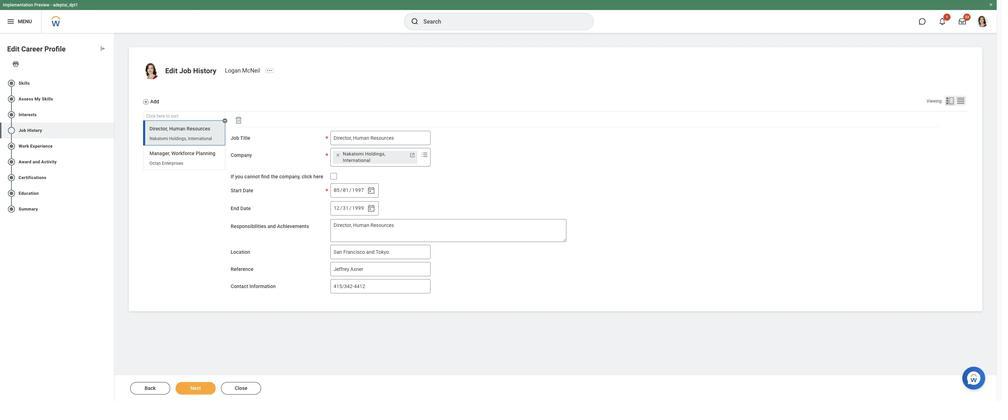 Task type: vqa. For each thing, say whether or not it's contained in the screenshot.
Error icon for Work Experience
yes



Task type: locate. For each thing, give the bounding box(es) containing it.
edit right employee's photo (logan mcneil)
[[165, 67, 178, 75]]

0 horizontal spatial history
[[27, 128, 42, 133]]

Responsibilities and Achievements text field
[[330, 219, 566, 242]]

delete image
[[234, 116, 243, 124]]

2 radio custom image from the top
[[7, 95, 16, 103]]

profile
[[44, 45, 66, 53]]

and right award
[[33, 159, 40, 164]]

33
[[965, 15, 969, 19]]

logan mcneil element
[[225, 67, 264, 74]]

1 error image from the top
[[107, 79, 114, 88]]

error image inside 'education' 'link'
[[107, 189, 114, 198]]

history up work experience at the top of page
[[27, 128, 42, 133]]

calendar image right 1997
[[367, 186, 375, 195]]

error image
[[107, 95, 114, 103], [107, 110, 114, 119], [107, 142, 114, 150], [107, 189, 114, 198]]

responsibilities
[[231, 223, 266, 229]]

1 vertical spatial holdings,
[[365, 151, 385, 157]]

implementation
[[3, 3, 33, 8]]

work experience link
[[0, 138, 114, 154]]

1 vertical spatial skills
[[42, 96, 53, 101]]

2 error image from the top
[[107, 110, 114, 119]]

skills right my
[[42, 96, 53, 101]]

0 horizontal spatial edit
[[7, 45, 19, 53]]

nakatomi
[[149, 136, 168, 141], [343, 151, 364, 157]]

1 horizontal spatial nakatomi holdings, international
[[343, 151, 385, 163]]

date right 'end'
[[240, 206, 251, 211]]

1 vertical spatial job
[[19, 128, 26, 133]]

0 vertical spatial international
[[188, 136, 212, 141]]

4 error image from the top
[[107, 189, 114, 198]]

to
[[166, 114, 170, 119]]

05 / 01 / 1997
[[334, 187, 364, 194]]

nakatomi inside list box
[[149, 136, 168, 141]]

1 horizontal spatial nakatomi
[[343, 151, 364, 157]]

radio custom image for interests
[[7, 110, 16, 119]]

/
[[340, 187, 343, 194], [349, 187, 352, 194], [340, 205, 343, 211], [349, 205, 352, 211]]

nakatomi holdings, international down director, human resources
[[149, 136, 212, 141]]

radio custom image left 'education'
[[7, 189, 16, 198]]

work
[[19, 144, 29, 149]]

holdings, down human
[[169, 136, 187, 141]]

2 horizontal spatial job
[[231, 135, 239, 141]]

close button
[[221, 382, 261, 395]]

1 horizontal spatial international
[[343, 158, 370, 163]]

0 horizontal spatial skills
[[19, 81, 30, 86]]

director, human resources
[[149, 126, 210, 132]]

logan
[[225, 67, 241, 74]]

2 error image from the top
[[107, 126, 114, 135]]

1 vertical spatial date
[[240, 206, 251, 211]]

if you cannot find the company, click here
[[231, 174, 323, 180]]

radio custom image left interests
[[7, 110, 16, 119]]

edit job history
[[165, 67, 216, 75]]

radio custom image left certifications
[[7, 173, 16, 182]]

radio custom image
[[7, 79, 16, 88], [7, 95, 16, 103], [7, 158, 16, 166], [7, 173, 16, 182], [7, 205, 16, 213]]

interests link
[[0, 107, 114, 123]]

1 error image from the top
[[107, 95, 114, 103]]

Reference text field
[[330, 262, 430, 276]]

date
[[243, 188, 253, 193], [240, 206, 251, 211]]

error image
[[107, 79, 114, 88], [107, 126, 114, 135], [107, 158, 114, 166], [107, 173, 114, 182], [107, 205, 114, 213]]

list box containing director, human resources
[[143, 118, 227, 170]]

logan mcneil
[[225, 67, 260, 74]]

1 vertical spatial and
[[267, 223, 276, 229]]

radio custom image inside 'interests' link
[[7, 110, 16, 119]]

0 vertical spatial edit
[[7, 45, 19, 53]]

and
[[33, 159, 40, 164], [267, 223, 276, 229]]

radio custom image for job history
[[7, 126, 16, 135]]

1 radio custom image from the top
[[7, 79, 16, 88]]

0 horizontal spatial holdings,
[[169, 136, 187, 141]]

nakatomi holdings, international element
[[343, 151, 407, 164]]

-
[[50, 3, 52, 8]]

4 radio custom image from the top
[[7, 173, 16, 182]]

nakatomi holdings, international inside option
[[343, 151, 385, 163]]

1 vertical spatial nakatomi holdings, international
[[343, 151, 385, 163]]

reference
[[231, 266, 253, 272]]

skills up assess
[[19, 81, 30, 86]]

calendar image inside end date group
[[367, 204, 375, 213]]

0 vertical spatial nakatomi holdings, international
[[149, 136, 212, 141]]

error image inside 'interests' link
[[107, 110, 114, 119]]

error image for skills
[[107, 79, 114, 88]]

3 error image from the top
[[107, 142, 114, 150]]

radio custom image inside skills 'link'
[[7, 79, 16, 88]]

and left achievements
[[267, 223, 276, 229]]

01
[[343, 187, 349, 194]]

radio custom image down print icon
[[7, 79, 16, 88]]

1 horizontal spatial job
[[179, 67, 191, 75]]

error image for assess my skills
[[107, 95, 114, 103]]

calendar image
[[367, 186, 375, 195], [367, 204, 375, 213]]

1 vertical spatial history
[[27, 128, 42, 133]]

job
[[179, 67, 191, 75], [19, 128, 26, 133], [231, 135, 239, 141]]

radio custom image
[[7, 110, 16, 119], [7, 126, 16, 135], [7, 142, 16, 150], [7, 189, 16, 198]]

1 vertical spatial calendar image
[[367, 204, 375, 213]]

12 / 31 / 1999
[[334, 205, 364, 211]]

holdings,
[[169, 136, 187, 141], [365, 151, 385, 157]]

octan
[[149, 161, 161, 166]]

radio custom image inside the summary link
[[7, 205, 16, 213]]

0 vertical spatial here
[[157, 114, 165, 119]]

radio custom image inside job history link
[[7, 126, 16, 135]]

award and activity
[[19, 159, 57, 164]]

radio custom image inside assess my skills link
[[7, 95, 16, 103]]

radio custom image left award
[[7, 158, 16, 166]]

radio custom image for summary
[[7, 205, 16, 213]]

1 vertical spatial edit
[[165, 67, 178, 75]]

here right click
[[313, 174, 323, 180]]

mcneil
[[242, 67, 260, 74]]

2 calendar image from the top
[[367, 204, 375, 213]]

12
[[334, 205, 340, 211]]

search image
[[411, 17, 419, 26]]

0 horizontal spatial international
[[188, 136, 212, 141]]

list
[[0, 73, 114, 220]]

start
[[231, 188, 242, 193]]

summary
[[19, 207, 38, 212]]

information
[[249, 283, 276, 289]]

octan enterprises
[[149, 161, 183, 166]]

calendar image right the 1999
[[367, 204, 375, 213]]

the
[[271, 174, 278, 180]]

radio custom image for assess my skills
[[7, 95, 16, 103]]

sort
[[171, 114, 178, 119]]

radio custom image for skills
[[7, 79, 16, 88]]

radio custom image inside certifications link
[[7, 173, 16, 182]]

5 error image from the top
[[107, 205, 114, 213]]

nakatomi down the director,
[[149, 136, 168, 141]]

error image for award and activity
[[107, 158, 114, 166]]

error image inside the summary link
[[107, 205, 114, 213]]

nakatomi holdings, international down job title text field
[[343, 151, 385, 163]]

edit for edit job history
[[165, 67, 178, 75]]

0 vertical spatial calendar image
[[367, 186, 375, 195]]

0 horizontal spatial job
[[19, 128, 26, 133]]

radio custom image left the job history
[[7, 126, 16, 135]]

error image inside certifications link
[[107, 173, 114, 182]]

Toggle to Grid view radio
[[956, 96, 966, 106]]

radio custom image inside award and activity link
[[7, 158, 16, 166]]

nakatomi right x small icon
[[343, 151, 364, 157]]

international right x small icon
[[343, 158, 370, 163]]

calendar image inside start date group
[[367, 186, 375, 195]]

2 radio custom image from the top
[[7, 126, 16, 135]]

job left title
[[231, 135, 239, 141]]

next button
[[176, 382, 216, 395]]

0 horizontal spatial nakatomi holdings, international
[[149, 136, 212, 141]]

4 error image from the top
[[107, 173, 114, 182]]

radio custom image left work in the top left of the page
[[7, 142, 16, 150]]

date right start
[[243, 188, 253, 193]]

navigation pane region
[[143, 112, 227, 172]]

job right employee's photo (logan mcneil)
[[179, 67, 191, 75]]

0 vertical spatial and
[[33, 159, 40, 164]]

3 error image from the top
[[107, 158, 114, 166]]

skills inside assess my skills link
[[42, 96, 53, 101]]

error image for job history
[[107, 126, 114, 135]]

job history link
[[0, 123, 114, 138]]

1 vertical spatial here
[[313, 174, 323, 180]]

international
[[188, 136, 212, 141], [343, 158, 370, 163]]

history
[[193, 67, 216, 75], [27, 128, 42, 133]]

click here to sort
[[146, 114, 178, 119]]

radio custom image for certifications
[[7, 173, 16, 182]]

1 vertical spatial international
[[343, 158, 370, 163]]

job for job title
[[231, 135, 239, 141]]

radio custom image left assess
[[7, 95, 16, 103]]

error image inside skills 'link'
[[107, 79, 114, 88]]

list box
[[143, 118, 227, 170]]

3 radio custom image from the top
[[7, 142, 16, 150]]

radio custom image inside 'education' 'link'
[[7, 189, 16, 198]]

close environment banner image
[[989, 3, 993, 7]]

and for responsibilities
[[267, 223, 276, 229]]

x small image
[[334, 152, 341, 159]]

job title
[[231, 135, 250, 141]]

here left to
[[157, 114, 165, 119]]

1 horizontal spatial history
[[193, 67, 216, 75]]

nakatomi holdings, international
[[149, 136, 212, 141], [343, 151, 385, 163]]

radio custom image left summary
[[7, 205, 16, 213]]

1 calendar image from the top
[[367, 186, 375, 195]]

error image inside work experience link
[[107, 142, 114, 150]]

0 vertical spatial date
[[243, 188, 253, 193]]

end
[[231, 206, 239, 211]]

error image inside award and activity link
[[107, 158, 114, 166]]

human
[[169, 126, 185, 132]]

0 horizontal spatial and
[[33, 159, 40, 164]]

1 horizontal spatial holdings,
[[365, 151, 385, 157]]

radio custom image for work experience
[[7, 142, 16, 150]]

1 horizontal spatial skills
[[42, 96, 53, 101]]

edit up print icon
[[7, 45, 19, 53]]

0 horizontal spatial nakatomi
[[149, 136, 168, 141]]

international down resources
[[188, 136, 212, 141]]

0 vertical spatial skills
[[19, 81, 30, 86]]

radio custom image for education
[[7, 189, 16, 198]]

edit
[[7, 45, 19, 53], [165, 67, 178, 75]]

enterprises
[[162, 161, 183, 166]]

1 horizontal spatial edit
[[165, 67, 178, 75]]

0 vertical spatial nakatomi
[[149, 136, 168, 141]]

0 vertical spatial holdings,
[[169, 136, 187, 141]]

certifications link
[[0, 170, 114, 186]]

international inside navigation pane region
[[188, 136, 212, 141]]

start date group
[[330, 183, 379, 198]]

and for award
[[33, 159, 40, 164]]

ext link image
[[409, 152, 416, 159]]

history left logan
[[193, 67, 216, 75]]

0 horizontal spatial here
[[157, 114, 165, 119]]

job up work in the top left of the page
[[19, 128, 26, 133]]

1 vertical spatial nakatomi
[[343, 151, 364, 157]]

2 vertical spatial job
[[231, 135, 239, 141]]

holdings, down job title text field
[[365, 151, 385, 157]]

radio custom image inside work experience link
[[7, 142, 16, 150]]

4 radio custom image from the top
[[7, 189, 16, 198]]

/ right the 01
[[349, 187, 352, 194]]

3 radio custom image from the top
[[7, 158, 16, 166]]

menu button
[[0, 10, 41, 33]]

5 radio custom image from the top
[[7, 205, 16, 213]]

1 radio custom image from the top
[[7, 110, 16, 119]]

adeptai_dpt1
[[53, 3, 78, 8]]

if
[[231, 174, 234, 180]]

prompts image
[[420, 151, 429, 159]]

1 horizontal spatial and
[[267, 223, 276, 229]]



Task type: describe. For each thing, give the bounding box(es) containing it.
transformation import image
[[99, 45, 106, 52]]

0 vertical spatial history
[[193, 67, 216, 75]]

inbox large image
[[959, 18, 966, 25]]

Search Workday  search field
[[423, 14, 579, 29]]

Job Title text field
[[330, 131, 430, 145]]

assess my skills
[[19, 96, 53, 101]]

back button
[[130, 382, 170, 395]]

company,
[[279, 174, 300, 180]]

add link
[[143, 98, 159, 105]]

education link
[[0, 186, 114, 201]]

error image for summary
[[107, 205, 114, 213]]

date for 12 / 31 / 1999
[[240, 206, 251, 211]]

back
[[145, 385, 156, 391]]

assess my skills link
[[0, 91, 114, 107]]

error image for interests
[[107, 110, 114, 119]]

0 vertical spatial job
[[179, 67, 191, 75]]

international inside option
[[343, 158, 370, 163]]

assess
[[19, 96, 33, 101]]

viewing:
[[927, 99, 943, 104]]

title
[[240, 135, 250, 141]]

workforce
[[171, 151, 194, 156]]

holdings, inside option
[[365, 151, 385, 157]]

viewing: option group
[[927, 96, 968, 107]]

skills inside skills 'link'
[[19, 81, 30, 86]]

resources
[[187, 126, 210, 132]]

1999
[[352, 205, 364, 211]]

work experience
[[19, 144, 53, 149]]

1 button
[[934, 14, 951, 29]]

job for job history
[[19, 128, 26, 133]]

print image
[[12, 60, 19, 68]]

award and activity link
[[0, 154, 114, 170]]

1 horizontal spatial here
[[313, 174, 323, 180]]

edit for edit career profile
[[7, 45, 19, 53]]

Toggle to List Detail view radio
[[945, 96, 955, 106]]

manager, workforce planning
[[149, 151, 215, 156]]

profile logan mcneil image
[[977, 16, 988, 29]]

click
[[146, 114, 156, 119]]

here inside click here to sort popup button
[[157, 114, 165, 119]]

list containing skills
[[0, 73, 114, 220]]

1997
[[352, 187, 364, 194]]

notifications large image
[[939, 18, 946, 25]]

nakatomi holdings, international, press delete to clear value, ctrl + enter opens in new window. option
[[333, 151, 417, 164]]

certifications
[[19, 175, 46, 180]]

award
[[19, 159, 31, 164]]

planning
[[196, 151, 215, 156]]

activity
[[41, 159, 57, 164]]

contact
[[231, 283, 248, 289]]

interests
[[19, 112, 37, 117]]

preview
[[34, 3, 49, 8]]

skills link
[[0, 75, 114, 91]]

end date group
[[330, 201, 379, 216]]

company
[[231, 152, 252, 158]]

radio custom image for award and activity
[[7, 158, 16, 166]]

/ right "12"
[[340, 205, 343, 211]]

add
[[150, 99, 159, 104]]

click
[[302, 174, 312, 180]]

close
[[235, 385, 247, 391]]

achievements
[[277, 223, 309, 229]]

error image for certifications
[[107, 173, 114, 182]]

career
[[21, 45, 43, 53]]

my
[[34, 96, 41, 101]]

error image for work experience
[[107, 142, 114, 150]]

33 button
[[954, 14, 971, 29]]

location
[[231, 249, 250, 255]]

education
[[19, 191, 39, 196]]

/ right 31
[[349, 205, 352, 211]]

employee's photo (logan mcneil) image
[[143, 63, 159, 79]]

director,
[[149, 126, 168, 132]]

responsibilities and achievements
[[231, 223, 309, 229]]

31
[[343, 205, 349, 211]]

end date
[[231, 206, 251, 211]]

click here to sort button
[[143, 112, 225, 121]]

start date
[[231, 188, 253, 193]]

error image for education
[[107, 189, 114, 198]]

calendar image for 12 / 31 / 1999
[[367, 204, 375, 213]]

/ right 05
[[340, 187, 343, 194]]

Contact Information text field
[[330, 279, 430, 294]]

date for 05 / 01 / 1997
[[243, 188, 253, 193]]

job history
[[19, 128, 42, 133]]

nakatomi holdings, international inside list box
[[149, 136, 212, 141]]

holdings, inside list box
[[169, 136, 187, 141]]

justify image
[[6, 17, 15, 26]]

cannot
[[244, 174, 260, 180]]

calendar image for 05 / 01 / 1997
[[367, 186, 375, 195]]

1
[[946, 15, 948, 19]]

manager,
[[149, 151, 170, 156]]

Location text field
[[330, 245, 430, 259]]

nakatomi inside option
[[343, 151, 364, 157]]

you
[[235, 174, 243, 180]]

experience
[[30, 144, 53, 149]]

contact information
[[231, 283, 276, 289]]

menu
[[18, 18, 32, 24]]

find
[[261, 174, 270, 180]]

action bar region
[[117, 375, 997, 401]]

next
[[190, 385, 201, 391]]

edit career profile
[[7, 45, 66, 53]]

summary link
[[0, 201, 114, 217]]

05
[[334, 187, 340, 194]]

menu banner
[[0, 0, 997, 33]]

implementation preview -   adeptai_dpt1
[[3, 3, 78, 8]]



